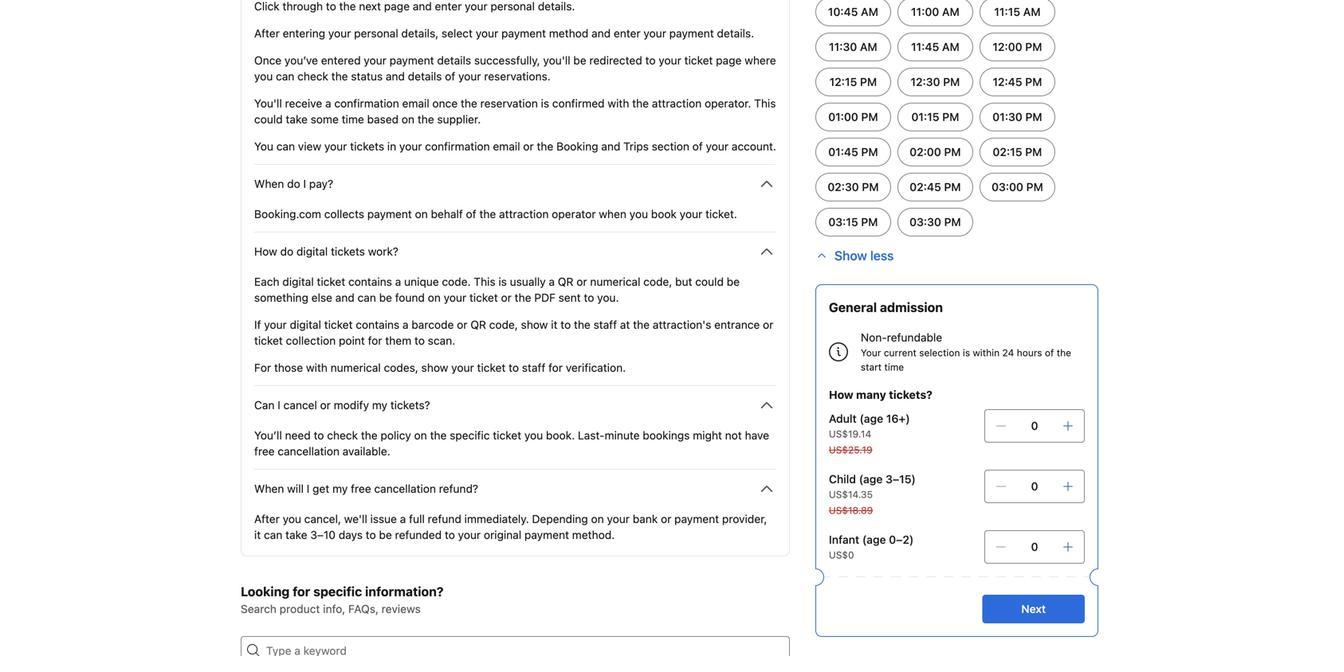 Task type: vqa. For each thing, say whether or not it's contained in the screenshot.
the bottom avec
no



Task type: locate. For each thing, give the bounding box(es) containing it.
is left the usually
[[499, 275, 507, 289]]

check
[[297, 70, 328, 83], [327, 429, 358, 442]]

Type a keyword field
[[260, 637, 790, 657]]

and right the status
[[386, 70, 405, 83]]

how up adult
[[829, 389, 853, 402]]

how inside dropdown button
[[254, 245, 277, 258]]

1 vertical spatial specific
[[313, 585, 362, 600]]

it down pdf
[[551, 318, 558, 332]]

with inside how do digital tickets work? element
[[306, 361, 328, 375]]

2 vertical spatial 0
[[1031, 541, 1038, 554]]

am right 11:30
[[860, 40, 877, 53]]

numerical down the point
[[331, 361, 381, 375]]

specific up refund?
[[450, 429, 490, 442]]

2 0 from the top
[[1031, 480, 1038, 493]]

payment up successfully,
[[501, 27, 546, 40]]

1 vertical spatial cancellation
[[374, 483, 436, 496]]

contains inside each digital ticket contains a unique code. this is usually a qr or numerical code, but could be something else and can be found on your ticket or the pdf sent to you.
[[348, 275, 392, 289]]

1 0 from the top
[[1031, 420, 1038, 433]]

1 horizontal spatial for
[[368, 334, 382, 348]]

when
[[599, 208, 626, 221]]

will
[[287, 483, 304, 496]]

am for 11:15 am
[[1023, 5, 1041, 18]]

payment left details.
[[669, 27, 714, 40]]

0 vertical spatial (age
[[860, 412, 883, 426]]

pm right 12:30
[[943, 75, 960, 88]]

you inside you'll need to check the policy on the specific ticket you book. last-minute bookings might not have free cancellation available.
[[524, 429, 543, 442]]

0 vertical spatial i
[[303, 177, 306, 191]]

1 when from the top
[[254, 177, 284, 191]]

of up once
[[445, 70, 455, 83]]

1 vertical spatial qr
[[471, 318, 486, 332]]

supplier.
[[437, 113, 481, 126]]

0 horizontal spatial email
[[402, 97, 429, 110]]

0 horizontal spatial time
[[342, 113, 364, 126]]

i
[[303, 177, 306, 191], [278, 399, 280, 412], [307, 483, 310, 496]]

02:45
[[910, 181, 941, 194]]

1 vertical spatial confirmation
[[425, 140, 490, 153]]

0 vertical spatial attraction
[[652, 97, 702, 110]]

on left behalf at the top left
[[415, 208, 428, 221]]

am for 11:30 am
[[860, 40, 877, 53]]

the down sent at top
[[574, 318, 591, 332]]

you
[[254, 70, 273, 83], [629, 208, 648, 221], [524, 429, 543, 442], [283, 513, 301, 526]]

0 vertical spatial my
[[372, 399, 387, 412]]

0 horizontal spatial attraction
[[499, 208, 549, 221]]

0 horizontal spatial qr
[[471, 318, 486, 332]]

digital inside dropdown button
[[296, 245, 328, 258]]

pm right 03:15
[[861, 216, 878, 229]]

code, inside if your digital ticket contains a barcode or qr code, show it to the staff at the attraction's entrance or ticket collection point for them to scan.
[[489, 318, 518, 332]]

0 vertical spatial take
[[286, 113, 308, 126]]

1 horizontal spatial code,
[[643, 275, 672, 289]]

current
[[884, 348, 917, 359]]

1 take from the top
[[286, 113, 308, 126]]

collects
[[324, 208, 364, 221]]

the inside each digital ticket contains a unique code. this is usually a qr or numerical code, but could be something else and can be found on your ticket or the pdf sent to you.
[[515, 291, 531, 304]]

1 vertical spatial tickets
[[331, 245, 365, 258]]

1 vertical spatial (age
[[859, 473, 883, 486]]

cancel
[[283, 399, 317, 412]]

general admission
[[829, 300, 943, 315]]

0 vertical spatial numerical
[[590, 275, 640, 289]]

to
[[645, 54, 656, 67], [584, 291, 594, 304], [561, 318, 571, 332], [414, 334, 425, 348], [509, 361, 519, 375], [314, 429, 324, 442], [366, 529, 376, 542], [445, 529, 455, 542]]

this
[[754, 97, 776, 110], [474, 275, 495, 289]]

non-
[[861, 331, 887, 344]]

(age inside adult (age 16+) us$19.14
[[860, 412, 883, 426]]

2 vertical spatial for
[[293, 585, 310, 600]]

take
[[286, 113, 308, 126], [285, 529, 307, 542]]

check up available.
[[327, 429, 358, 442]]

on right the policy
[[414, 429, 427, 442]]

cancel,
[[304, 513, 341, 526]]

the right "hours" on the right
[[1057, 348, 1071, 359]]

cancellation inside the when will i get my free cancellation refund? dropdown button
[[374, 483, 436, 496]]

0 vertical spatial contains
[[348, 275, 392, 289]]

free inside dropdown button
[[351, 483, 371, 496]]

for right the point
[[368, 334, 382, 348]]

pm for 12:45 pm
[[1025, 75, 1042, 88]]

start
[[861, 362, 882, 373]]

information?
[[365, 585, 444, 600]]

specific
[[450, 429, 490, 442], [313, 585, 362, 600]]

2 vertical spatial i
[[307, 483, 310, 496]]

of right section
[[692, 140, 703, 153]]

digital inside if your digital ticket contains a barcode or qr code, show it to the staff at the attraction's entrance or ticket collection point for them to scan.
[[290, 318, 321, 332]]

could down you'll
[[254, 113, 283, 126]]

can down you've
[[276, 70, 294, 83]]

page
[[716, 54, 742, 67]]

1 horizontal spatial qr
[[558, 275, 574, 289]]

1 vertical spatial it
[[254, 529, 261, 542]]

on down unique
[[428, 291, 441, 304]]

your down 'code.'
[[444, 291, 466, 304]]

on up 'method.' at bottom left
[[591, 513, 604, 526]]

is inside you'll receive a confirmation email once the reservation is confirmed with the attraction operator. this could take some time based on the supplier.
[[541, 97, 549, 110]]

am right 10:45
[[861, 5, 878, 18]]

with inside you'll receive a confirmation email once the reservation is confirmed with the attraction operator. this could take some time based on the supplier.
[[608, 97, 629, 110]]

can inside each digital ticket contains a unique code. this is usually a qr or numerical code, but could be something else and can be found on your ticket or the pdf sent to you.
[[358, 291, 376, 304]]

you left book
[[629, 208, 648, 221]]

0 vertical spatial when
[[254, 177, 284, 191]]

2 vertical spatial digital
[[290, 318, 321, 332]]

book
[[651, 208, 677, 221]]

how do digital tickets work? element
[[254, 261, 776, 376]]

pm for 03:30 pm
[[944, 216, 961, 229]]

it
[[551, 318, 558, 332], [254, 529, 261, 542]]

1 vertical spatial this
[[474, 275, 495, 289]]

of inside once you've entered your payment details successfully, you'll be redirected to your ticket page where you can check the status and details of your reservations.
[[445, 70, 455, 83]]

1 vertical spatial for
[[548, 361, 563, 375]]

after left cancel,
[[254, 513, 280, 526]]

you'll
[[254, 429, 282, 442]]

modify
[[334, 399, 369, 412]]

pm right 12:15
[[860, 75, 877, 88]]

1 vertical spatial show
[[421, 361, 448, 375]]

0 horizontal spatial my
[[332, 483, 348, 496]]

but
[[675, 275, 692, 289]]

am right 11:45
[[942, 40, 960, 53]]

book.
[[546, 429, 575, 442]]

for
[[254, 361, 271, 375]]

to left you.
[[584, 291, 594, 304]]

confirmation down supplier.
[[425, 140, 490, 153]]

2 when from the top
[[254, 483, 284, 496]]

3 0 from the top
[[1031, 541, 1038, 554]]

show down pdf
[[521, 318, 548, 332]]

your right book
[[680, 208, 702, 221]]

on inside after you cancel, we'll issue a full refund immediately. depending on your bank or payment provider, it can take 3–10 days to be refunded to your original payment method.
[[591, 513, 604, 526]]

reviews
[[382, 603, 421, 616]]

0 vertical spatial digital
[[296, 245, 328, 258]]

take inside after you cancel, we'll issue a full refund immediately. depending on your bank or payment provider, it can take 3–10 days to be refunded to your original payment method.
[[285, 529, 307, 542]]

days
[[339, 529, 363, 542]]

1 vertical spatial code,
[[489, 318, 518, 332]]

tickets?
[[889, 389, 932, 402], [390, 399, 430, 412]]

pm for 12:30 pm
[[943, 75, 960, 88]]

with right 'confirmed'
[[608, 97, 629, 110]]

03:30
[[910, 216, 941, 229]]

2 horizontal spatial for
[[548, 361, 563, 375]]

0 vertical spatial how
[[254, 245, 277, 258]]

1 horizontal spatial with
[[608, 97, 629, 110]]

do left pay?
[[287, 177, 300, 191]]

0 vertical spatial time
[[342, 113, 364, 126]]

specific inside looking for specific information? search product info, faqs, reviews
[[313, 585, 362, 600]]

ticket down can i cancel or modify my tickets? dropdown button
[[493, 429, 521, 442]]

1 horizontal spatial cancellation
[[374, 483, 436, 496]]

pm right 02:15
[[1025, 145, 1042, 159]]

24
[[1002, 348, 1014, 359]]

to right redirected
[[645, 54, 656, 67]]

on inside you'll need to check the policy on the specific ticket you book. last-minute bookings might not have free cancellation available.
[[414, 429, 427, 442]]

1 vertical spatial staff
[[522, 361, 545, 375]]

or right bank
[[661, 513, 671, 526]]

(age up us$14.35
[[859, 473, 883, 486]]

your down successfully,
[[458, 70, 481, 83]]

can
[[254, 399, 275, 412]]

0 vertical spatial check
[[297, 70, 328, 83]]

numerical up you.
[[590, 275, 640, 289]]

1 vertical spatial do
[[280, 245, 293, 258]]

specific up info,
[[313, 585, 362, 600]]

a up some
[[325, 97, 331, 110]]

staff down if your digital ticket contains a barcode or qr code, show it to the staff at the attraction's entrance or ticket collection point for them to scan.
[[522, 361, 545, 375]]

pm right the 01:45
[[861, 145, 878, 159]]

infant (age 0–2) us$0
[[829, 534, 914, 561]]

selection
[[919, 348, 960, 359]]

payment left provider,
[[674, 513, 719, 526]]

1 horizontal spatial email
[[493, 140, 520, 153]]

you down will
[[283, 513, 301, 526]]

1 horizontal spatial attraction
[[652, 97, 702, 110]]

of inside non-refundable your current selection is within 24 hours of the start time
[[1045, 348, 1054, 359]]

(age inside infant (age 0–2) us$0
[[862, 534, 886, 547]]

0 vertical spatial this
[[754, 97, 776, 110]]

1 horizontal spatial confirmation
[[425, 140, 490, 153]]

be
[[573, 54, 586, 67], [727, 275, 740, 289], [379, 291, 392, 304], [379, 529, 392, 542]]

can left found
[[358, 291, 376, 304]]

after you cancel, we'll issue a full refund immediately. depending on your bank or payment provider, it can take 3–10 days to be refunded to your original payment method.
[[254, 513, 767, 542]]

the
[[331, 70, 348, 83], [461, 97, 477, 110], [632, 97, 649, 110], [418, 113, 434, 126], [537, 140, 553, 153], [479, 208, 496, 221], [515, 291, 531, 304], [574, 318, 591, 332], [633, 318, 650, 332], [1057, 348, 1071, 359], [361, 429, 378, 442], [430, 429, 447, 442]]

1 horizontal spatial how
[[829, 389, 853, 402]]

check inside you'll need to check the policy on the specific ticket you book. last-minute bookings might not have free cancellation available.
[[327, 429, 358, 442]]

1 vertical spatial digital
[[282, 275, 314, 289]]

and left the trips
[[601, 140, 620, 153]]

0 for infant (age 0–2)
[[1031, 541, 1038, 554]]

0 horizontal spatial for
[[293, 585, 310, 600]]

my right modify
[[372, 399, 387, 412]]

1 vertical spatial attraction
[[499, 208, 549, 221]]

of
[[445, 70, 455, 83], [692, 140, 703, 153], [466, 208, 476, 221], [1045, 348, 1054, 359]]

it inside if your digital ticket contains a barcode or qr code, show it to the staff at the attraction's entrance or ticket collection point for them to scan.
[[551, 318, 558, 332]]

digital up collection
[[290, 318, 321, 332]]

1 vertical spatial is
[[499, 275, 507, 289]]

time right some
[[342, 113, 364, 126]]

(age for infant
[[862, 534, 886, 547]]

12:45 pm
[[993, 75, 1042, 88]]

0 horizontal spatial it
[[254, 529, 261, 542]]

cancellation up full
[[374, 483, 436, 496]]

1 horizontal spatial specific
[[450, 429, 490, 442]]

a up pdf
[[549, 275, 555, 289]]

1 horizontal spatial staff
[[594, 318, 617, 332]]

after inside after you cancel, we'll issue a full refund immediately. depending on your bank or payment provider, it can take 3–10 days to be refunded to your original payment method.
[[254, 513, 280, 526]]

1 vertical spatial how
[[829, 389, 853, 402]]

1 horizontal spatial this
[[754, 97, 776, 110]]

free up we'll
[[351, 483, 371, 496]]

0 vertical spatial confirmation
[[334, 97, 399, 110]]

your down refund
[[458, 529, 481, 542]]

03:00
[[992, 181, 1023, 194]]

method
[[549, 27, 589, 40]]

the inside non-refundable your current selection is within 24 hours of the start time
[[1057, 348, 1071, 359]]

0 vertical spatial staff
[[594, 318, 617, 332]]

take down receive
[[286, 113, 308, 126]]

email down you'll receive a confirmation email once the reservation is confirmed with the attraction operator. this could take some time based on the supplier.
[[493, 140, 520, 153]]

0 vertical spatial details
[[437, 54, 471, 67]]

am right 11:00
[[942, 5, 960, 18]]

do down booking.com
[[280, 245, 293, 258]]

and
[[592, 27, 611, 40], [386, 70, 405, 83], [601, 140, 620, 153], [335, 291, 355, 304]]

1 horizontal spatial numerical
[[590, 275, 640, 289]]

tickets left the work?
[[331, 245, 365, 258]]

original
[[484, 529, 521, 542]]

0 vertical spatial could
[[254, 113, 283, 126]]

you down once
[[254, 70, 273, 83]]

(age inside child (age 3–15) us$14.35
[[859, 473, 883, 486]]

am for 10:45 am
[[861, 5, 878, 18]]

01:00 pm
[[828, 110, 878, 124]]

is
[[541, 97, 549, 110], [499, 275, 507, 289], [963, 348, 970, 359]]

or right cancel
[[320, 399, 331, 412]]

for up product
[[293, 585, 310, 600]]

0 vertical spatial after
[[254, 27, 280, 40]]

staff inside if your digital ticket contains a barcode or qr code, show it to the staff at the attraction's entrance or ticket collection point for them to scan.
[[594, 318, 617, 332]]

1 horizontal spatial tickets?
[[889, 389, 932, 402]]

0 horizontal spatial with
[[306, 361, 328, 375]]

on right "based"
[[402, 113, 414, 126]]

method.
[[572, 529, 615, 542]]

be inside once you've entered your payment details successfully, you'll be redirected to your ticket page where you can check the status and details of your reservations.
[[573, 54, 586, 67]]

11:15
[[994, 5, 1020, 18]]

how up each
[[254, 245, 277, 258]]

this right 'code.'
[[474, 275, 495, 289]]

0 vertical spatial cancellation
[[278, 445, 339, 458]]

your up the status
[[364, 54, 386, 67]]

general
[[829, 300, 877, 315]]

a left full
[[400, 513, 406, 526]]

am right the 11:15
[[1023, 5, 1041, 18]]

be right you'll
[[573, 54, 586, 67]]

operator
[[552, 208, 596, 221]]

contains
[[348, 275, 392, 289], [356, 318, 399, 332]]

booking
[[556, 140, 598, 153]]

personal
[[354, 27, 398, 40]]

if
[[254, 318, 261, 332]]

work?
[[368, 245, 398, 258]]

0 horizontal spatial how
[[254, 245, 277, 258]]

0 vertical spatial show
[[521, 318, 548, 332]]

qr up sent at top
[[558, 275, 574, 289]]

you left book. in the left of the page
[[524, 429, 543, 442]]

1 vertical spatial time
[[884, 362, 904, 373]]

1 vertical spatial could
[[695, 275, 724, 289]]

(age
[[860, 412, 883, 426], [859, 473, 883, 486], [862, 534, 886, 547]]

am for 11:45 am
[[942, 40, 960, 53]]

0 for adult (age 16+)
[[1031, 420, 1038, 433]]

digital up something
[[282, 275, 314, 289]]

attraction's
[[653, 318, 711, 332]]

0 vertical spatial do
[[287, 177, 300, 191]]

0 horizontal spatial cancellation
[[278, 445, 339, 458]]

2 vertical spatial is
[[963, 348, 970, 359]]

0 vertical spatial 0
[[1031, 420, 1038, 433]]

pm for 02:00 pm
[[944, 145, 961, 159]]

0 vertical spatial email
[[402, 97, 429, 110]]

03:00 pm
[[992, 181, 1043, 194]]

is for reservation
[[541, 97, 549, 110]]

1 horizontal spatial is
[[541, 97, 549, 110]]

1 after from the top
[[254, 27, 280, 40]]

0 horizontal spatial code,
[[489, 318, 518, 332]]

my right get at the left of page
[[332, 483, 348, 496]]

could right but
[[695, 275, 724, 289]]

how
[[254, 245, 277, 258], [829, 389, 853, 402]]

trips
[[623, 140, 649, 153]]

1 vertical spatial my
[[332, 483, 348, 496]]

2 after from the top
[[254, 513, 280, 526]]

is left the within
[[963, 348, 970, 359]]

with down collection
[[306, 361, 328, 375]]

can i cancel or modify my tickets? button
[[254, 396, 776, 415]]

attraction down the when do i pay? dropdown button on the top of page
[[499, 208, 549, 221]]

0 vertical spatial qr
[[558, 275, 574, 289]]

if your digital ticket contains a barcode or qr code, show it to the staff at the attraction's entrance or ticket collection point for them to scan.
[[254, 318, 774, 348]]

where
[[745, 54, 776, 67]]

when
[[254, 177, 284, 191], [254, 483, 284, 496]]

numerical inside each digital ticket contains a unique code. this is usually a qr or numerical code, but could be something else and can be found on your ticket or the pdf sent to you.
[[590, 275, 640, 289]]

0 vertical spatial free
[[254, 445, 275, 458]]

receive
[[285, 97, 322, 110]]

digital
[[296, 245, 328, 258], [282, 275, 314, 289], [290, 318, 321, 332]]

1 vertical spatial contains
[[356, 318, 399, 332]]

0 horizontal spatial tickets?
[[390, 399, 430, 412]]

pm for 01:45 pm
[[861, 145, 878, 159]]

email
[[402, 97, 429, 110], [493, 140, 520, 153]]

0 horizontal spatial specific
[[313, 585, 362, 600]]

free
[[254, 445, 275, 458], [351, 483, 371, 496]]

pm for 02:30 pm
[[862, 181, 879, 194]]

2 take from the top
[[285, 529, 307, 542]]

1 vertical spatial after
[[254, 513, 280, 526]]

1 horizontal spatial free
[[351, 483, 371, 496]]

0 horizontal spatial is
[[499, 275, 507, 289]]

be left found
[[379, 291, 392, 304]]

1 vertical spatial details
[[408, 70, 442, 83]]

is inside each digital ticket contains a unique code. this is usually a qr or numerical code, but could be something else and can be found on your ticket or the pdf sent to you.
[[499, 275, 507, 289]]

after up once
[[254, 27, 280, 40]]

be inside after you cancel, we'll issue a full refund immediately. depending on your bank or payment provider, it can take 3–10 days to be refunded to your original payment method.
[[379, 529, 392, 542]]

can
[[276, 70, 294, 83], [276, 140, 295, 153], [358, 291, 376, 304], [264, 529, 282, 542]]

reservations.
[[484, 70, 551, 83]]

1 vertical spatial free
[[351, 483, 371, 496]]

your right enter at the left
[[644, 27, 666, 40]]

it inside after you cancel, we'll issue a full refund immediately. depending on your bank or payment provider, it can take 3–10 days to be refunded to your original payment method.
[[254, 529, 261, 542]]

can inside once you've entered your payment details successfully, you'll be redirected to your ticket page where you can check the status and details of your reservations.
[[276, 70, 294, 83]]

2 horizontal spatial is
[[963, 348, 970, 359]]

0 vertical spatial with
[[608, 97, 629, 110]]

child
[[829, 473, 856, 486]]

a up them
[[402, 318, 409, 332]]

1 vertical spatial when
[[254, 483, 284, 496]]

0 horizontal spatial this
[[474, 275, 495, 289]]

pm for 02:45 pm
[[944, 181, 961, 194]]

ticket up else
[[317, 275, 345, 289]]

am
[[861, 5, 878, 18], [942, 5, 960, 18], [1023, 5, 1041, 18], [860, 40, 877, 53], [942, 40, 960, 53]]

1 vertical spatial numerical
[[331, 361, 381, 375]]

tickets? inside dropdown button
[[390, 399, 430, 412]]

details down select
[[437, 54, 471, 67]]

time down current at bottom right
[[884, 362, 904, 373]]

check down you've
[[297, 70, 328, 83]]

pm right 02:00
[[944, 145, 961, 159]]

entering
[[283, 27, 325, 40]]

next button
[[982, 595, 1085, 624]]

02:00
[[910, 145, 941, 159]]

0 vertical spatial it
[[551, 318, 558, 332]]

take inside you'll receive a confirmation email once the reservation is confirmed with the attraction operator. this could take some time based on the supplier.
[[286, 113, 308, 126]]

0 vertical spatial is
[[541, 97, 549, 110]]

2 vertical spatial (age
[[862, 534, 886, 547]]

infant
[[829, 534, 859, 547]]

02:30
[[828, 181, 859, 194]]

to inside once you've entered your payment details successfully, you'll be redirected to your ticket page where you can check the status and details of your reservations.
[[645, 54, 656, 67]]



Task type: describe. For each thing, give the bounding box(es) containing it.
pm for 01:30 pm
[[1025, 110, 1042, 124]]

your left bank
[[607, 513, 630, 526]]

available.
[[343, 445, 390, 458]]

and inside each digital ticket contains a unique code. this is usually a qr or numerical code, but could be something else and can be found on your ticket or the pdf sent to you.
[[335, 291, 355, 304]]

am for 11:00 am
[[942, 5, 960, 18]]

code, inside each digital ticket contains a unique code. this is usually a qr or numerical code, but could be something else and can be found on your ticket or the pdf sent to you.
[[643, 275, 672, 289]]

entrance
[[714, 318, 760, 332]]

12:00
[[993, 40, 1022, 53]]

child (age 3–15) us$14.35
[[829, 473, 916, 501]]

when for when will i get my free cancellation refund?
[[254, 483, 284, 496]]

03:15 pm
[[828, 216, 878, 229]]

you can view your tickets in your confirmation email or the booking and trips section of your account.
[[254, 140, 776, 153]]

12:00 pm
[[993, 40, 1042, 53]]

else
[[311, 291, 332, 304]]

on inside each digital ticket contains a unique code. this is usually a qr or numerical code, but could be something else and can be found on your ticket or the pdf sent to you.
[[428, 291, 441, 304]]

the right the policy
[[430, 429, 447, 442]]

how for how do digital tickets work?
[[254, 245, 277, 258]]

or up sent at top
[[577, 275, 587, 289]]

this inside you'll receive a confirmation email once the reservation is confirmed with the attraction operator. this could take some time based on the supplier.
[[754, 97, 776, 110]]

0 horizontal spatial numerical
[[331, 361, 381, 375]]

pm for 03:15 pm
[[861, 216, 878, 229]]

non-refundable your current selection is within 24 hours of the start time
[[861, 331, 1071, 373]]

confirmed
[[552, 97, 605, 110]]

ticket inside you'll need to check the policy on the specific ticket you book. last-minute bookings might not have free cancellation available.
[[493, 429, 521, 442]]

at
[[620, 318, 630, 332]]

3–15)
[[886, 473, 916, 486]]

cancellation inside you'll need to check the policy on the specific ticket you book. last-minute bookings might not have free cancellation available.
[[278, 445, 339, 458]]

your right redirected
[[659, 54, 681, 67]]

digital inside each digital ticket contains a unique code. this is usually a qr or numerical code, but could be something else and can be found on your ticket or the pdf sent to you.
[[282, 275, 314, 289]]

how do digital tickets work? button
[[254, 242, 776, 261]]

pdf
[[534, 291, 556, 304]]

time inside non-refundable your current selection is within 24 hours of the start time
[[884, 362, 904, 373]]

ticket down if your digital ticket contains a barcode or qr code, show it to the staff at the attraction's entrance or ticket collection point for them to scan.
[[477, 361, 506, 375]]

02:15 pm
[[993, 145, 1042, 159]]

can right you
[[276, 140, 295, 153]]

for inside looking for specific information? search product info, faqs, reviews
[[293, 585, 310, 600]]

1 vertical spatial i
[[278, 399, 280, 412]]

to down sent at top
[[561, 318, 571, 332]]

ticket down 'code.'
[[469, 291, 498, 304]]

show less
[[834, 248, 894, 263]]

attraction inside you'll receive a confirmation email once the reservation is confirmed with the attraction operator. this could take some time based on the supplier.
[[652, 97, 702, 110]]

have
[[745, 429, 769, 442]]

or inside after you cancel, we'll issue a full refund immediately. depending on your bank or payment provider, it can take 3–10 days to be refunded to your original payment method.
[[661, 513, 671, 526]]

i for do
[[303, 177, 306, 191]]

and inside once you've entered your payment details successfully, you'll be redirected to your ticket page where you can check the status and details of your reservations.
[[386, 70, 405, 83]]

verification.
[[566, 361, 626, 375]]

payment up the work?
[[367, 208, 412, 221]]

0–2)
[[889, 534, 914, 547]]

refund
[[428, 513, 461, 526]]

the left booking
[[537, 140, 553, 153]]

after for after entering your personal details, select your payment method and enter your payment details.
[[254, 27, 280, 40]]

those
[[274, 361, 303, 375]]

adult
[[829, 412, 857, 426]]

pm for 12:00 pm
[[1025, 40, 1042, 53]]

or inside dropdown button
[[320, 399, 331, 412]]

pm for 01:15 pm
[[942, 110, 959, 124]]

can inside after you cancel, we'll issue a full refund immediately. depending on your bank or payment provider, it can take 3–10 days to be refunded to your original payment method.
[[264, 529, 282, 542]]

time inside you'll receive a confirmation email once the reservation is confirmed with the attraction operator. this could take some time based on the supplier.
[[342, 113, 364, 126]]

some
[[311, 113, 339, 126]]

us$0
[[829, 550, 854, 561]]

the right behalf at the top left
[[479, 208, 496, 221]]

next
[[1021, 603, 1046, 616]]

when for when do i pay?
[[254, 177, 284, 191]]

ticket up the point
[[324, 318, 353, 332]]

is inside non-refundable your current selection is within 24 hours of the start time
[[963, 348, 970, 359]]

11:00 am
[[911, 5, 960, 18]]

02:00 pm
[[910, 145, 961, 159]]

1 vertical spatial email
[[493, 140, 520, 153]]

pm for 01:00 pm
[[861, 110, 878, 124]]

for inside if your digital ticket contains a barcode or qr code, show it to the staff at the attraction's entrance or ticket collection point for them to scan.
[[368, 334, 382, 348]]

qr inside if your digital ticket contains a barcode or qr code, show it to the staff at the attraction's entrance or ticket collection point for them to scan.
[[471, 318, 486, 332]]

last-
[[578, 429, 605, 442]]

how many tickets?
[[829, 389, 932, 402]]

12:30 pm
[[911, 75, 960, 88]]

codes,
[[384, 361, 418, 375]]

us$19.14
[[829, 429, 871, 440]]

the up supplier.
[[461, 97, 477, 110]]

digital for your
[[290, 318, 321, 332]]

confirmation inside you'll receive a confirmation email once the reservation is confirmed with the attraction operator. this could take some time based on the supplier.
[[334, 97, 399, 110]]

i for will
[[307, 483, 310, 496]]

the inside once you've entered your payment details successfully, you'll be redirected to your ticket page where you can check the status and details of your reservations.
[[331, 70, 348, 83]]

digital for do
[[296, 245, 328, 258]]

email inside you'll receive a confirmation email once the reservation is confirmed with the attraction operator. this could take some time based on the supplier.
[[402, 97, 429, 110]]

to down barcode on the left of the page
[[414, 334, 425, 348]]

and left enter at the left
[[592, 27, 611, 40]]

ticket down if
[[254, 334, 283, 348]]

12:45
[[993, 75, 1022, 88]]

your right view
[[324, 140, 347, 153]]

pm for 03:00 pm
[[1026, 181, 1043, 194]]

0 for child (age 3–15)
[[1031, 480, 1038, 493]]

show
[[834, 248, 867, 263]]

on inside you'll receive a confirmation email once the reservation is confirmed with the attraction operator. this could take some time based on the supplier.
[[402, 113, 414, 126]]

02:30 pm
[[828, 181, 879, 194]]

show less button
[[815, 246, 894, 265]]

status
[[351, 70, 383, 83]]

not
[[725, 429, 742, 442]]

01:30
[[993, 110, 1022, 124]]

after entering your personal details, select your payment method and enter your payment details.
[[254, 27, 754, 40]]

them
[[385, 334, 411, 348]]

less
[[870, 248, 894, 263]]

the up available.
[[361, 429, 378, 442]]

bookings
[[643, 429, 690, 442]]

collection
[[286, 334, 336, 348]]

get
[[313, 483, 329, 496]]

provider,
[[722, 513, 767, 526]]

check inside once you've entered your payment details successfully, you'll be redirected to your ticket page where you can check the status and details of your reservations.
[[297, 70, 328, 83]]

11:45
[[911, 40, 939, 53]]

01:45 pm
[[828, 145, 878, 159]]

looking for specific information? search product info, faqs, reviews
[[241, 585, 444, 616]]

search
[[241, 603, 277, 616]]

0 horizontal spatial show
[[421, 361, 448, 375]]

a inside if your digital ticket contains a barcode or qr code, show it to the staff at the attraction's entrance or ticket collection point for them to scan.
[[402, 318, 409, 332]]

do for when
[[287, 177, 300, 191]]

when do i pay?
[[254, 177, 333, 191]]

us$14.35
[[829, 489, 873, 501]]

(age for adult
[[860, 412, 883, 426]]

or right barcode on the left of the page
[[457, 318, 468, 332]]

could inside each digital ticket contains a unique code. this is usually a qr or numerical code, but could be something else and can be found on your ticket or the pdf sent to you.
[[695, 275, 724, 289]]

once
[[432, 97, 458, 110]]

or right the "entrance"
[[763, 318, 774, 332]]

ticket inside once you've entered your payment details successfully, you'll be redirected to your ticket page where you can check the status and details of your reservations.
[[684, 54, 713, 67]]

could inside you'll receive a confirmation email once the reservation is confirmed with the attraction operator. this could take some time based on the supplier.
[[254, 113, 283, 126]]

tickets inside dropdown button
[[331, 245, 365, 258]]

how for how many tickets?
[[829, 389, 853, 402]]

02:15
[[993, 145, 1022, 159]]

01:15
[[911, 110, 939, 124]]

can i cancel or modify my tickets?
[[254, 399, 430, 412]]

to inside you'll need to check the policy on the specific ticket you book. last-minute bookings might not have free cancellation available.
[[314, 429, 324, 442]]

in
[[387, 140, 396, 153]]

pm for 12:15 pm
[[860, 75, 877, 88]]

0 vertical spatial tickets
[[350, 140, 384, 153]]

product
[[280, 603, 320, 616]]

redirected
[[589, 54, 642, 67]]

a inside you'll receive a confirmation email once the reservation is confirmed with the attraction operator. this could take some time based on the supplier.
[[325, 97, 331, 110]]

pay?
[[309, 177, 333, 191]]

your inside if your digital ticket contains a barcode or qr code, show it to the staff at the attraction's entrance or ticket collection point for them to scan.
[[264, 318, 287, 332]]

contains inside if your digital ticket contains a barcode or qr code, show it to the staff at the attraction's entrance or ticket collection point for them to scan.
[[356, 318, 399, 332]]

to down if your digital ticket contains a barcode or qr code, show it to the staff at the attraction's entrance or ticket collection point for them to scan.
[[509, 361, 519, 375]]

0 horizontal spatial staff
[[522, 361, 545, 375]]

your inside each digital ticket contains a unique code. this is usually a qr or numerical code, but could be something else and can be found on your ticket or the pdf sent to you.
[[444, 291, 466, 304]]

your up entered
[[328, 27, 351, 40]]

do for how
[[280, 245, 293, 258]]

11:45 am
[[911, 40, 960, 53]]

unique
[[404, 275, 439, 289]]

or down you'll receive a confirmation email once the reservation is confirmed with the attraction operator. this could take some time based on the supplier.
[[523, 140, 534, 153]]

of right behalf at the top left
[[466, 208, 476, 221]]

refunded
[[395, 529, 442, 542]]

booking.com
[[254, 208, 321, 221]]

is for this
[[499, 275, 507, 289]]

many
[[856, 389, 886, 402]]

the up the trips
[[632, 97, 649, 110]]

free inside you'll need to check the policy on the specific ticket you book. last-minute bookings might not have free cancellation available.
[[254, 445, 275, 458]]

each
[[254, 275, 279, 289]]

the down once
[[418, 113, 434, 126]]

faqs,
[[348, 603, 379, 616]]

1 horizontal spatial my
[[372, 399, 387, 412]]

found
[[395, 291, 425, 304]]

03:15
[[828, 216, 858, 229]]

full
[[409, 513, 425, 526]]

pm for 02:15 pm
[[1025, 145, 1042, 159]]

payment inside once you've entered your payment details successfully, you'll be redirected to your ticket page where you can check the status and details of your reservations.
[[390, 54, 434, 67]]

account.
[[732, 140, 776, 153]]

show inside if your digital ticket contains a barcode or qr code, show it to the staff at the attraction's entrance or ticket collection point for them to scan.
[[521, 318, 548, 332]]

this inside each digital ticket contains a unique code. this is usually a qr or numerical code, but could be something else and can be found on your ticket or the pdf sent to you.
[[474, 275, 495, 289]]

the right the at
[[633, 318, 650, 332]]

you inside once you've entered your payment details successfully, you'll be redirected to your ticket page where you can check the status and details of your reservations.
[[254, 70, 273, 83]]

once
[[254, 54, 282, 67]]

01:30 pm
[[993, 110, 1042, 124]]

for those with numerical codes, show your ticket to staff for verification.
[[254, 361, 626, 375]]

need
[[285, 429, 311, 442]]

after for after you cancel, we'll issue a full refund immediately. depending on your bank or payment provider, it can take 3–10 days to be refunded to your original payment method.
[[254, 513, 280, 526]]

us$18.89
[[829, 505, 873, 517]]

to inside each digital ticket contains a unique code. this is usually a qr or numerical code, but could be something else and can be found on your ticket or the pdf sent to you.
[[584, 291, 594, 304]]

your right select
[[476, 27, 498, 40]]

to down refund
[[445, 529, 455, 542]]

a up found
[[395, 275, 401, 289]]

10:45 am
[[828, 5, 878, 18]]

specific inside you'll need to check the policy on the specific ticket you book. last-minute bookings might not have free cancellation available.
[[450, 429, 490, 442]]

be up the "entrance"
[[727, 275, 740, 289]]

hours
[[1017, 348, 1042, 359]]

16+)
[[886, 412, 910, 426]]

(age for child
[[859, 473, 883, 486]]

to right 'days'
[[366, 529, 376, 542]]

your down scan.
[[451, 361, 474, 375]]

payment down depending
[[524, 529, 569, 542]]

12:15 pm
[[829, 75, 877, 88]]

info,
[[323, 603, 345, 616]]

qr inside each digital ticket contains a unique code. this is usually a qr or numerical code, but could be something else and can be found on your ticket or the pdf sent to you.
[[558, 275, 574, 289]]

11:15 am
[[994, 5, 1041, 18]]

your
[[861, 348, 881, 359]]

your left account.
[[706, 140, 729, 153]]

a inside after you cancel, we'll issue a full refund immediately. depending on your bank or payment provider, it can take 3–10 days to be refunded to your original payment method.
[[400, 513, 406, 526]]

or down the usually
[[501, 291, 512, 304]]

something
[[254, 291, 308, 304]]

you inside after you cancel, we'll issue a full refund immediately. depending on your bank or payment provider, it can take 3–10 days to be refunded to your original payment method.
[[283, 513, 301, 526]]

your right in
[[399, 140, 422, 153]]



